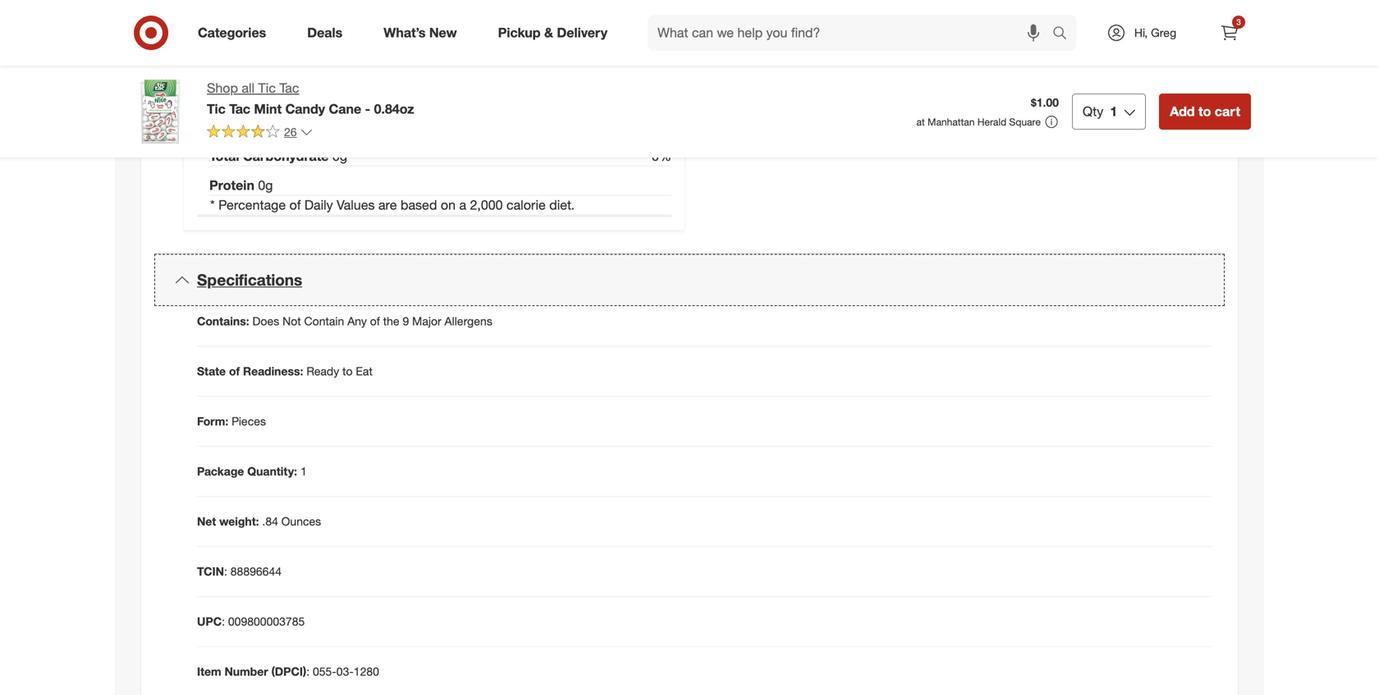 Task type: describe. For each thing, give the bounding box(es) containing it.
delivery
[[557, 25, 608, 41]]

* percentage of daily values are based on a 2,000 calorie diet.
[[210, 197, 575, 213]]

manhattan
[[928, 116, 975, 128]]

g for total carbohydrate 0 g
[[340, 148, 347, 164]]

upc
[[197, 615, 222, 629]]

at manhattan herald square
[[917, 116, 1041, 128]]

0 down 'cane'
[[333, 148, 340, 164]]

2,000
[[470, 197, 503, 213]]

deals link
[[293, 15, 363, 51]]

serving
[[197, 15, 245, 31]]

trivial
[[1048, 38, 1081, 54]]

of right state at the bottom of page
[[229, 364, 240, 379]]

sodium 0 mg
[[209, 119, 287, 135]]

What can we help you find? suggestions appear below search field
[[648, 15, 1057, 51]]

herald
[[978, 116, 1007, 128]]

not
[[283, 314, 301, 328]]

serving:
[[327, 32, 377, 48]]

search button
[[1046, 15, 1085, 54]]

*
[[210, 197, 215, 213]]

sugars
[[742, 57, 784, 73]]

amount amount per serving:
[[197, 32, 377, 48]]

per
[[303, 32, 323, 48]]

major
[[412, 314, 442, 328]]

artificial
[[1062, 19, 1109, 35]]

square
[[1010, 116, 1041, 128]]

total fat 0 g
[[209, 89, 281, 105]]

.84
[[262, 514, 278, 529]]

total
[[711, 57, 739, 73]]

protein 0 g
[[209, 178, 273, 194]]

0 up percentage
[[258, 178, 266, 194]]

values
[[337, 197, 375, 213]]

quantity:
[[247, 464, 297, 479]]

contains: does not contain any of the 9 major allergens
[[197, 314, 493, 328]]

3 link
[[1212, 15, 1249, 51]]

3
[[1237, 17, 1242, 27]]

image of tic tac mint candy cane - 0.84oz image
[[128, 79, 194, 145]]

calories,
[[1152, 38, 1203, 54]]

0 right fat
[[266, 89, 273, 105]]

the
[[383, 314, 400, 328]]

0 down mint
[[261, 119, 268, 135]]

0%
[[652, 148, 672, 164]]

g for total fat 0 g
[[273, 89, 281, 105]]

2 vertical spatial g
[[266, 178, 273, 194]]

tcin : 88896644
[[197, 565, 282, 579]]

mint
[[254, 101, 282, 117]]

container:
[[273, 15, 338, 31]]

what's new
[[384, 25, 457, 41]]

sugars.
[[858, 57, 902, 73]]

qty
[[1083, 103, 1104, 120]]

specifications
[[197, 271, 302, 290]]

mg
[[268, 119, 287, 135]]

magnesium
[[711, 38, 780, 54]]

are
[[379, 197, 397, 213]]

greg
[[1152, 25, 1177, 40]]

gum
[[913, 19, 941, 35]]

$1.00
[[1032, 95, 1060, 110]]

055-
[[313, 665, 337, 679]]

to inside button
[[1199, 103, 1212, 120]]

allergens
[[445, 314, 493, 328]]

hi, greg
[[1135, 25, 1177, 40]]

wax,
[[900, 38, 929, 54]]

1 vertical spatial a
[[460, 197, 467, 213]]

categories link
[[184, 15, 287, 51]]

shop all tic tac tic tac mint candy cane - 0.84oz
[[207, 80, 414, 117]]

what's new link
[[370, 15, 478, 51]]

0 horizontal spatial 1
[[301, 464, 307, 479]]

add
[[1171, 103, 1196, 120]]

0 horizontal spatial daily
[[305, 197, 333, 213]]

pickup & delivery link
[[484, 15, 628, 51]]

package
[[197, 464, 244, 479]]

of left the
[[370, 314, 380, 328]]

of right percentage
[[290, 197, 301, 213]]

stearate,
[[784, 38, 836, 54]]

0 horizontal spatial to
[[343, 364, 353, 379]]

50
[[342, 15, 357, 31]]

added
[[815, 57, 854, 73]]

state of readiness: ready to eat
[[197, 364, 373, 379]]

total for total fat
[[209, 89, 239, 105]]

starch,
[[868, 19, 909, 35]]



Task type: locate. For each thing, give the bounding box(es) containing it.
g up percentage
[[266, 178, 273, 194]]

form:
[[197, 414, 229, 429]]

weight:
[[219, 514, 259, 529]]

arabic,
[[945, 19, 985, 35]]

new
[[429, 25, 457, 41]]

serving per container: 50
[[197, 15, 357, 31]]

88896644
[[231, 565, 282, 579]]

total carbohydrate 0 g
[[209, 148, 347, 164]]

pickup & delivery
[[498, 25, 608, 41]]

item number (dpci) : 055-03-1280
[[197, 665, 379, 679]]

carnauba
[[839, 38, 897, 54]]

daily right %
[[598, 60, 629, 76]]

and
[[1035, 19, 1058, 35], [787, 57, 811, 73]]

% daily value*
[[582, 60, 672, 76]]

0 horizontal spatial and
[[787, 57, 811, 73]]

net weight: .84 ounces
[[197, 514, 321, 529]]

0 vertical spatial and
[[1035, 19, 1058, 35]]

number
[[225, 665, 268, 679]]

of inside 'sugar*, maltodextrin, rice starch, gum arabic, natural and artificial flavors, magnesium stearate, carnauba wax, sucralose. *adds a trivial amount of calories, total sugars and added sugars.'
[[1134, 38, 1148, 54]]

to left the eat
[[343, 364, 353, 379]]

: left 055-
[[307, 665, 310, 679]]

per
[[248, 15, 269, 31]]

cart
[[1215, 103, 1241, 120]]

natural
[[989, 19, 1031, 35]]

1 vertical spatial tic
[[207, 101, 226, 117]]

1 horizontal spatial a
[[1036, 38, 1045, 54]]

1 horizontal spatial tac
[[280, 80, 299, 96]]

0 vertical spatial to
[[1199, 103, 1212, 120]]

at
[[917, 116, 925, 128]]

total for total carbohydrate
[[209, 148, 239, 164]]

1 horizontal spatial daily
[[598, 60, 629, 76]]

daily left 'values' on the left of the page
[[305, 197, 333, 213]]

0 vertical spatial g
[[273, 89, 281, 105]]

tac up the sodium
[[229, 101, 250, 117]]

sugar*,
[[711, 19, 754, 35]]

all
[[242, 80, 255, 96]]

a right on
[[460, 197, 467, 213]]

9
[[403, 314, 409, 328]]

of down flavors,
[[1134, 38, 1148, 54]]

1 right quantity:
[[301, 464, 307, 479]]

flavors,
[[1113, 19, 1158, 35]]

2 vertical spatial :
[[307, 665, 310, 679]]

daily
[[598, 60, 629, 76], [305, 197, 333, 213]]

tic down shop
[[207, 101, 226, 117]]

amount
[[1085, 38, 1131, 54]]

tcin
[[197, 565, 224, 579]]

a inside 'sugar*, maltodextrin, rice starch, gum arabic, natural and artificial flavors, magnesium stearate, carnauba wax, sucralose. *adds a trivial amount of calories, total sugars and added sugars.'
[[1036, 38, 1045, 54]]

tac
[[280, 80, 299, 96], [229, 101, 250, 117]]

does
[[253, 314, 279, 328]]

2 total from the top
[[209, 148, 239, 164]]

(dpci)
[[272, 665, 307, 679]]

0 vertical spatial total
[[209, 89, 239, 105]]

total up the protein
[[209, 148, 239, 164]]

add to cart button
[[1160, 94, 1252, 130]]

26 link
[[207, 124, 313, 143]]

1 vertical spatial and
[[787, 57, 811, 73]]

cane
[[329, 101, 362, 117]]

maltodextrin,
[[758, 19, 835, 35]]

1 horizontal spatial amount
[[250, 32, 299, 48]]

and down stearate, at the top of page
[[787, 57, 811, 73]]

:
[[224, 565, 227, 579], [222, 615, 225, 629], [307, 665, 310, 679]]

contains:
[[197, 314, 249, 328]]

based
[[401, 197, 437, 213]]

rice
[[838, 19, 865, 35]]

net
[[197, 514, 216, 529]]

form: pieces
[[197, 414, 266, 429]]

sugar*, maltodextrin, rice starch, gum arabic, natural and artificial flavors, magnesium stearate, carnauba wax, sucralose. *adds a trivial amount of calories, total sugars and added sugars.
[[711, 19, 1203, 73]]

total left the all
[[209, 89, 239, 105]]

fat
[[243, 89, 263, 105]]

1 vertical spatial total
[[209, 148, 239, 164]]

1 amount from the left
[[197, 32, 246, 48]]

1 vertical spatial g
[[340, 148, 347, 164]]

hi,
[[1135, 25, 1148, 40]]

03-
[[337, 665, 354, 679]]

: left 88896644
[[224, 565, 227, 579]]

state
[[197, 364, 226, 379]]

*adds
[[997, 38, 1033, 54]]

g down 'cane'
[[340, 148, 347, 164]]

sodium
[[209, 119, 257, 135]]

amount down 'serving per container: 50'
[[250, 32, 299, 48]]

0 horizontal spatial amount
[[197, 32, 246, 48]]

1 vertical spatial :
[[222, 615, 225, 629]]

0 vertical spatial tic
[[258, 80, 276, 96]]

categories
[[198, 25, 266, 41]]

upc : 009800003785
[[197, 615, 305, 629]]

qty 1
[[1083, 103, 1118, 120]]

: left 009800003785
[[222, 615, 225, 629]]

deals
[[307, 25, 343, 41]]

on
[[441, 197, 456, 213]]

1 horizontal spatial and
[[1035, 19, 1058, 35]]

%
[[582, 60, 595, 76]]

0 vertical spatial tac
[[280, 80, 299, 96]]

0 horizontal spatial tac
[[229, 101, 250, 117]]

1 vertical spatial tac
[[229, 101, 250, 117]]

any
[[348, 314, 367, 328]]

1 vertical spatial daily
[[305, 197, 333, 213]]

1
[[1111, 103, 1118, 120], [301, 464, 307, 479]]

: for tcin
[[224, 565, 227, 579]]

0 vertical spatial :
[[224, 565, 227, 579]]

what's
[[384, 25, 426, 41]]

1280
[[354, 665, 379, 679]]

contain
[[304, 314, 344, 328]]

0 horizontal spatial a
[[460, 197, 467, 213]]

1 horizontal spatial tic
[[258, 80, 276, 96]]

sucralose.
[[932, 38, 994, 54]]

1 horizontal spatial to
[[1199, 103, 1212, 120]]

2 amount from the left
[[250, 32, 299, 48]]

and up trivial
[[1035, 19, 1058, 35]]

item
[[197, 665, 221, 679]]

: for upc
[[222, 615, 225, 629]]

1 total from the top
[[209, 89, 239, 105]]

specifications button
[[154, 254, 1226, 307]]

0.84oz
[[374, 101, 414, 117]]

candy
[[285, 101, 325, 117]]

value*
[[633, 60, 672, 76]]

to right 'add'
[[1199, 103, 1212, 120]]

0 horizontal spatial tic
[[207, 101, 226, 117]]

1 vertical spatial 1
[[301, 464, 307, 479]]

0 vertical spatial 1
[[1111, 103, 1118, 120]]

g
[[273, 89, 281, 105], [340, 148, 347, 164], [266, 178, 273, 194]]

0 vertical spatial daily
[[598, 60, 629, 76]]

protein
[[209, 178, 255, 194]]

009800003785
[[228, 615, 305, 629]]

tic right the all
[[258, 80, 276, 96]]

readiness:
[[243, 364, 303, 379]]

ounces
[[282, 514, 321, 529]]

0 vertical spatial a
[[1036, 38, 1045, 54]]

1 vertical spatial to
[[343, 364, 353, 379]]

1 horizontal spatial 1
[[1111, 103, 1118, 120]]

tac up candy on the top of page
[[280, 80, 299, 96]]

26
[[284, 125, 297, 139]]

g right fat
[[273, 89, 281, 105]]

percentage
[[219, 197, 286, 213]]

1 right qty
[[1111, 103, 1118, 120]]

amount down serving
[[197, 32, 246, 48]]

a left trivial
[[1036, 38, 1045, 54]]



Task type: vqa. For each thing, say whether or not it's contained in the screenshot.


